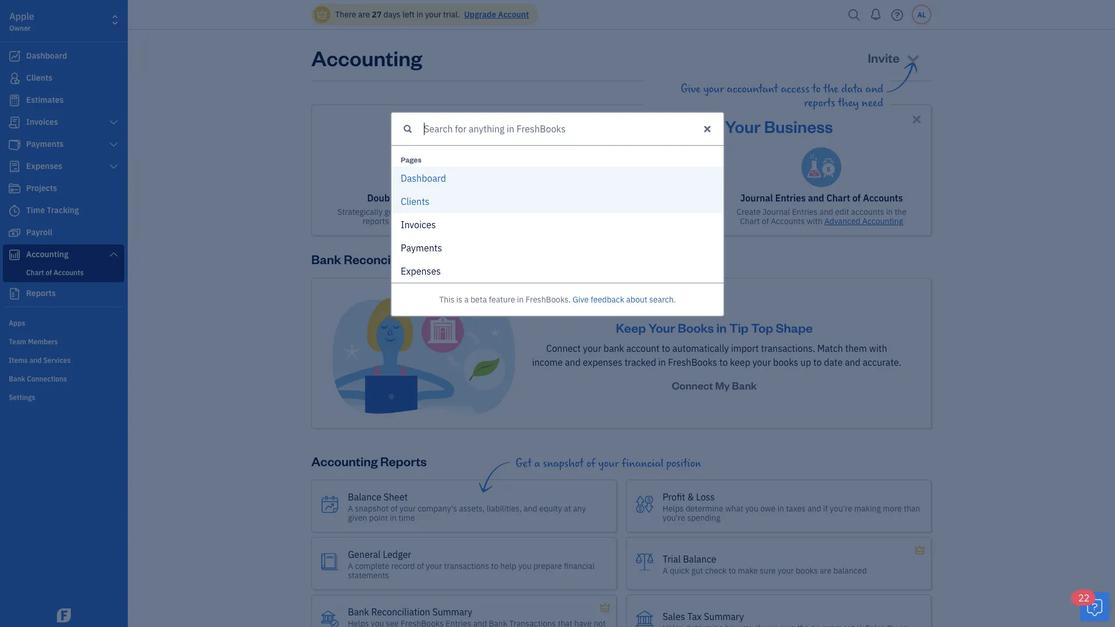 Task type: locate. For each thing, give the bounding box(es) containing it.
the right accounts on the right of the page
[[895, 207, 907, 217]]

pages
[[401, 155, 422, 164]]

spending
[[688, 513, 721, 523]]

chevron large down image
[[108, 118, 119, 127], [108, 140, 119, 149], [108, 250, 119, 259]]

keep
[[616, 319, 646, 336]]

the
[[624, 115, 649, 137], [895, 207, 907, 217]]

2 vertical spatial chevron large down image
[[108, 250, 119, 259]]

0 vertical spatial get
[[410, 115, 439, 137]]

o left "r"
[[427, 172, 433, 185]]

books left create
[[680, 207, 702, 217]]

d
[[401, 172, 407, 185]]

0 horizontal spatial connect
[[547, 343, 581, 355]]

and down them on the bottom right of page
[[846, 357, 861, 369]]

helps
[[663, 503, 684, 514]]

advanced
[[825, 216, 861, 227]]

e right y
[[424, 242, 429, 254]]

1 horizontal spatial match
[[818, 343, 844, 355]]

reconciliation
[[344, 251, 426, 267], [372, 606, 430, 618]]

in right 'owe' on the bottom right
[[778, 503, 785, 514]]

books down transactions.
[[774, 357, 799, 369]]

in right left
[[417, 9, 424, 20]]

1 vertical spatial reconciliation
[[372, 606, 430, 618]]

you left 'owe' on the bottom right
[[746, 503, 759, 514]]

and left equity
[[524, 503, 538, 514]]

freshbooks.
[[526, 294, 571, 305]]

1 vertical spatial entries
[[793, 207, 818, 217]]

apps image
[[9, 318, 124, 327]]

you're right if on the right
[[830, 503, 853, 514]]

match left the squeaky
[[542, 207, 564, 217]]

2 horizontal spatial bank
[[733, 379, 758, 393]]

learn for to
[[630, 216, 650, 227]]

0 vertical spatial transactions
[[586, 207, 631, 217]]

0 vertical spatial reconciliation
[[344, 251, 426, 267]]

1 horizontal spatial transactions
[[586, 207, 631, 217]]

double-
[[367, 192, 402, 204]]

more right clean.
[[652, 216, 671, 227]]

2 chevron large down image from the top
[[108, 140, 119, 149]]

0 vertical spatial accounts
[[864, 192, 904, 204]]

timer image
[[8, 205, 22, 217]]

1 horizontal spatial bank
[[348, 606, 369, 618]]

account
[[498, 9, 529, 20]]

to left make
[[729, 566, 737, 576]]

0 vertical spatial are
[[358, 9, 370, 20]]

0 horizontal spatial get
[[410, 115, 439, 137]]

learn right c
[[439, 216, 460, 227]]

to left help
[[491, 561, 499, 572]]

in inside create journal entries and edit accounts in the chart of accounts with
[[887, 207, 893, 217]]

1 vertical spatial are
[[820, 566, 832, 576]]

your down search.
[[649, 319, 676, 336]]

items and services image
[[9, 355, 124, 364]]

to
[[633, 207, 640, 217], [662, 343, 671, 355], [720, 357, 728, 369], [814, 357, 822, 369], [491, 561, 499, 572], [729, 566, 737, 576]]

and left v
[[391, 216, 405, 227]]

1 vertical spatial balance
[[683, 553, 717, 566]]

invoice image
[[8, 117, 22, 128]]

1 horizontal spatial more
[[652, 216, 671, 227]]

2 horizontal spatial with
[[870, 343, 888, 355]]

0 vertical spatial bank
[[566, 207, 584, 217]]

summary down general ledger a complete record of your transactions to help you prepare financial statements
[[433, 606, 473, 618]]

top
[[752, 319, 774, 336]]

bank up expenses at the right
[[604, 343, 625, 355]]

1 chevron large down image from the top
[[108, 118, 119, 127]]

3 chevron large down image from the top
[[108, 250, 119, 259]]

with up accurate.
[[870, 343, 888, 355]]

reconciliation inside button
[[372, 606, 430, 618]]

t
[[422, 196, 425, 208], [435, 242, 438, 254]]

1 vertical spatial transactions
[[444, 561, 490, 572]]

is
[[457, 294, 463, 305]]

b
[[422, 172, 427, 185]]

feature
[[489, 294, 516, 305]]

keep right clean.
[[642, 207, 660, 217]]

more
[[462, 216, 480, 227], [652, 216, 671, 227]]

double-entry accounting
[[367, 192, 476, 204]]

dashboard image
[[8, 51, 22, 62]]

0 vertical spatial keep
[[642, 207, 660, 217]]

sheet
[[384, 491, 408, 503]]

connect inside button
[[672, 379, 714, 393]]

27
[[372, 9, 382, 20]]

0 vertical spatial your
[[726, 115, 761, 137]]

1 learn more from the left
[[439, 216, 480, 227]]

1 horizontal spatial financial
[[622, 457, 664, 470]]

in right tracked
[[659, 357, 666, 369]]

left
[[403, 9, 415, 20]]

accounts up accounts on the right of the page
[[864, 192, 904, 204]]

and left if on the right
[[808, 503, 822, 514]]

days
[[384, 9, 401, 20]]

with inside create journal entries and edit accounts in the chart of accounts with
[[807, 216, 823, 227]]

company's
[[418, 503, 458, 514]]

taxes
[[787, 503, 806, 514]]

learn more right c
[[439, 216, 480, 227]]

1 horizontal spatial you're
[[830, 503, 853, 514]]

entries down journal entries and chart of accounts
[[793, 207, 818, 217]]

your
[[425, 9, 442, 20], [405, 207, 421, 217], [662, 207, 678, 217], [583, 343, 602, 355], [753, 357, 772, 369], [599, 457, 619, 470], [400, 503, 416, 514], [426, 561, 442, 572], [778, 566, 795, 576]]

accounts
[[864, 192, 904, 204], [771, 216, 805, 227]]

to inside match bank transactions to keep your books squeaky clean.
[[633, 207, 640, 217]]

1 vertical spatial snapshot
[[355, 503, 389, 514]]

health
[[652, 115, 704, 137]]

2 horizontal spatial crown image
[[914, 544, 926, 557]]

1 horizontal spatial accounts
[[864, 192, 904, 204]]

0 vertical spatial snapshot
[[543, 457, 584, 470]]

y
[[412, 242, 416, 254]]

and inside balance sheet a snapshot of your company's assets, liabilities, and equity at any given point in time
[[524, 503, 538, 514]]

1 learn from the left
[[439, 216, 460, 227]]

1 vertical spatial chevron large down image
[[108, 140, 119, 149]]

in left the time
[[390, 513, 397, 523]]

to right account
[[662, 343, 671, 355]]

1 horizontal spatial connect
[[672, 379, 714, 393]]

a inside general ledger a complete record of your transactions to help you prepare financial statements
[[348, 561, 353, 572]]

1 vertical spatial chart
[[741, 216, 760, 227]]

balance up given
[[348, 491, 382, 503]]

0 horizontal spatial snapshot
[[355, 503, 389, 514]]

0 vertical spatial match
[[542, 207, 564, 217]]

snapshot inside balance sheet a snapshot of your company's assets, liabilities, and equity at any given point in time
[[355, 503, 389, 514]]

1 horizontal spatial crown image
[[599, 601, 611, 615]]

keep down import
[[731, 357, 751, 369]]

0 horizontal spatial summary
[[433, 606, 473, 618]]

a up equity
[[535, 457, 541, 470]]

the inside create journal entries and edit accounts in the chart of accounts with
[[895, 207, 907, 217]]

m
[[416, 242, 424, 254]]

1 horizontal spatial i
[[420, 219, 422, 231]]

to right clean.
[[633, 207, 640, 217]]

bank right my on the bottom right
[[733, 379, 758, 393]]

e
[[412, 196, 417, 208], [427, 219, 432, 231], [424, 242, 429, 254], [417, 265, 422, 278], [432, 265, 437, 278]]

1 vertical spatial get
[[516, 457, 532, 470]]

a left quick
[[663, 566, 668, 576]]

0 horizontal spatial bank
[[566, 207, 584, 217]]

Search for anything in FreshBooks text field
[[392, 113, 696, 145]]

match up date
[[818, 343, 844, 355]]

2 learn from the left
[[630, 216, 650, 227]]

a left d
[[433, 172, 438, 185]]

transactions left help
[[444, 561, 490, 572]]

accounts right create
[[771, 216, 805, 227]]

a left point
[[348, 503, 353, 514]]

in right accounts on the right of the page
[[887, 207, 893, 217]]

1 vertical spatial match
[[818, 343, 844, 355]]

a left complete
[[348, 561, 353, 572]]

and down journal entries and chart of accounts
[[820, 207, 834, 217]]

0 vertical spatial journal
[[741, 192, 774, 204]]

1 horizontal spatial o
[[427, 172, 433, 185]]

1 horizontal spatial learn more
[[630, 216, 671, 227]]

connect my bank
[[672, 379, 758, 393]]

chevron large down image for invoice image
[[108, 118, 119, 127]]

a
[[348, 503, 353, 514], [348, 561, 353, 572], [663, 566, 668, 576]]

beta
[[471, 294, 487, 305]]

2 vertical spatial bank
[[348, 606, 369, 618]]

loss
[[697, 491, 715, 503]]

0 horizontal spatial with
[[457, 207, 473, 217]]

1 vertical spatial bank
[[604, 343, 625, 355]]

shape
[[776, 319, 813, 336]]

balance right trial
[[683, 553, 717, 566]]

0 horizontal spatial transactions
[[444, 561, 490, 572]]

keep
[[642, 207, 660, 217], [731, 357, 751, 369]]

general ledger a complete record of your transactions to help you prepare financial statements
[[348, 549, 595, 581]]

balance inside balance sheet a snapshot of your company's assets, liabilities, and equity at any given point in time
[[348, 491, 382, 503]]

0 horizontal spatial you
[[519, 561, 532, 572]]

learn more for keep
[[630, 216, 671, 227]]

trial
[[663, 553, 681, 566]]

the right the into
[[624, 115, 649, 137]]

22 button
[[1074, 591, 1110, 622]]

are
[[358, 9, 370, 20], [820, 566, 832, 576]]

you're down profit
[[663, 513, 686, 523]]

sales tax summary link
[[627, 595, 932, 628]]

1 vertical spatial connect
[[672, 379, 714, 393]]

accounting
[[312, 44, 422, 71], [427, 192, 476, 204], [863, 216, 904, 227], [312, 453, 378, 470]]

0 vertical spatial bank
[[312, 251, 342, 267]]

determine
[[686, 503, 724, 514]]

1 horizontal spatial summary
[[704, 611, 745, 623]]

1 vertical spatial books
[[774, 357, 799, 369]]

0 horizontal spatial bank
[[312, 251, 342, 267]]

1 vertical spatial the
[[895, 207, 907, 217]]

1 horizontal spatial balance
[[683, 553, 717, 566]]

crown image for trial balance
[[914, 544, 926, 557]]

search image
[[846, 6, 864, 24]]

sales
[[663, 611, 686, 623]]

get up liabilities,
[[516, 457, 532, 470]]

entry
[[402, 192, 425, 204]]

0 horizontal spatial chart
[[741, 216, 760, 227]]

project image
[[8, 183, 22, 195]]

0 horizontal spatial more
[[462, 216, 480, 227]]

1 horizontal spatial are
[[820, 566, 832, 576]]

journal up create
[[741, 192, 774, 204]]

advanced accounting
[[825, 216, 904, 227]]

bank inside the connect your bank account to automatically import transactions. match them with income and expenses tracked in freshbooks to keep your books up to date and accurate.
[[604, 343, 625, 355]]

entries inside create journal entries and edit accounts in the chart of accounts with
[[793, 207, 818, 217]]

e right p
[[432, 265, 437, 278]]

snapshot left the time
[[355, 503, 389, 514]]

i n v o i c e s
[[401, 219, 436, 231]]

a left m
[[407, 242, 412, 254]]

transactions down bank reconciliation image
[[586, 207, 631, 217]]

1 more from the left
[[462, 216, 480, 227]]

keep inside the connect your bank account to automatically import transactions. match them with income and expenses tracked in freshbooks to keep your books up to date and accurate.
[[731, 357, 751, 369]]

given
[[348, 513, 368, 523]]

0 horizontal spatial learn more
[[439, 216, 480, 227]]

i right c
[[409, 196, 412, 208]]

connect for your
[[547, 343, 581, 355]]

bank left clean.
[[566, 207, 584, 217]]

1 vertical spatial i
[[420, 219, 422, 231]]

balance
[[348, 491, 382, 503], [683, 553, 717, 566]]

a inside trial balance a quick gut check to make sure your books are balanced
[[663, 566, 668, 576]]

connect up income
[[547, 343, 581, 355]]

t right l
[[422, 196, 425, 208]]

upgrade account link
[[462, 9, 529, 20]]

0 horizontal spatial match
[[542, 207, 564, 217]]

0 vertical spatial o
[[427, 172, 433, 185]]

main element
[[0, 0, 157, 628]]

0 horizontal spatial keep
[[642, 207, 660, 217]]

complete
[[355, 561, 390, 572]]

1 horizontal spatial you
[[746, 503, 759, 514]]

0 horizontal spatial crown image
[[316, 8, 328, 21]]

summary inside button
[[433, 606, 473, 618]]

your
[[726, 115, 761, 137], [649, 319, 676, 336]]

direct
[[442, 115, 489, 137]]

journal right create
[[763, 207, 791, 217]]

keep inside match bank transactions to keep your books squeaky clean.
[[642, 207, 660, 217]]

summary for sales tax summary
[[704, 611, 745, 623]]

connect for my
[[672, 379, 714, 393]]

match inside match bank transactions to keep your books squeaky clean.
[[542, 207, 564, 217]]

1 vertical spatial financial
[[564, 561, 595, 572]]

in inside the 'profit & loss helps determine what you owe in taxes and if you're making more than you're spending'
[[778, 503, 785, 514]]

0 horizontal spatial the
[[624, 115, 649, 137]]

general
[[348, 549, 381, 561]]

1 vertical spatial bank
[[733, 379, 758, 393]]

bank down statements
[[348, 606, 369, 618]]

1 horizontal spatial bank
[[604, 343, 625, 355]]

and inside strategically grow your business with valuable reports and insights.
[[391, 216, 405, 227]]

1 vertical spatial keep
[[731, 357, 751, 369]]

in
[[417, 9, 424, 20], [887, 207, 893, 217], [517, 294, 524, 305], [717, 319, 727, 336], [659, 357, 666, 369], [778, 503, 785, 514], [390, 513, 397, 523]]

with down journal entries and chart of accounts
[[807, 216, 823, 227]]

snapshot up at on the bottom of page
[[543, 457, 584, 470]]

0 horizontal spatial balance
[[348, 491, 382, 503]]

are left "27" on the left of page
[[358, 9, 370, 20]]

books inside trial balance a quick gut check to make sure your books are balanced
[[796, 566, 818, 576]]

1 horizontal spatial t
[[435, 242, 438, 254]]

summary right tax
[[704, 611, 745, 623]]

books right sure
[[796, 566, 818, 576]]

learn more
[[439, 216, 480, 227], [630, 216, 671, 227]]

in right the feature
[[517, 294, 524, 305]]

connect inside the connect your bank account to automatically import transactions. match them with income and expenses tracked in freshbooks to keep your books up to date and accurate.
[[547, 343, 581, 355]]

0 vertical spatial the
[[624, 115, 649, 137]]

1 horizontal spatial learn
[[630, 216, 650, 227]]

journal inside create journal entries and edit accounts in the chart of accounts with
[[763, 207, 791, 217]]

match inside the connect your bank account to automatically import transactions. match them with income and expenses tracked in freshbooks to keep your books up to date and accurate.
[[818, 343, 844, 355]]

are left the balanced
[[820, 566, 832, 576]]

1 vertical spatial you
[[519, 561, 532, 572]]

bank reconciliation summary button
[[312, 595, 617, 628]]

bank
[[312, 251, 342, 267], [733, 379, 758, 393], [348, 606, 369, 618]]

in left tip
[[717, 319, 727, 336]]

your left business
[[726, 115, 761, 137]]

1 vertical spatial t
[[435, 242, 438, 254]]

learn right clean.
[[630, 216, 650, 227]]

chevron large down image
[[108, 162, 119, 171]]

feedback
[[591, 294, 625, 305]]

connect down freshbooks
[[672, 379, 714, 393]]

your inside trial balance a quick gut check to make sure your books are balanced
[[778, 566, 795, 576]]

entries up create journal entries and edit accounts in the chart of accounts with
[[776, 192, 806, 204]]

i
[[401, 219, 405, 231]]

your inside general ledger a complete record of your transactions to help you prepare financial statements
[[426, 561, 442, 572]]

more for with
[[462, 216, 480, 227]]

financial left 'position'
[[622, 457, 664, 470]]

o left c
[[414, 219, 420, 231]]

2 more from the left
[[652, 216, 671, 227]]

bank for bank reconciliation
[[312, 251, 342, 267]]

0 vertical spatial connect
[[547, 343, 581, 355]]

0 vertical spatial books
[[680, 207, 702, 217]]

i right v
[[420, 219, 422, 231]]

2 learn more from the left
[[630, 216, 671, 227]]

financial right prepare
[[564, 561, 595, 572]]

0 horizontal spatial t
[[422, 196, 425, 208]]

get up pages
[[410, 115, 439, 137]]

crown image
[[316, 8, 328, 21], [914, 544, 926, 557], [599, 601, 611, 615]]

financial
[[622, 457, 664, 470], [564, 561, 595, 572]]

a left h
[[407, 172, 412, 185]]

2 vertical spatial crown image
[[599, 601, 611, 615]]

quick
[[670, 566, 690, 576]]

1 horizontal spatial the
[[895, 207, 907, 217]]

bank down the strategically
[[312, 251, 342, 267]]

more right the business
[[462, 216, 480, 227]]

0 horizontal spatial your
[[649, 319, 676, 336]]

learn more right clean.
[[630, 216, 671, 227]]

connect my bank button
[[662, 374, 768, 398]]

1 vertical spatial accounts
[[771, 216, 805, 227]]

1 vertical spatial your
[[649, 319, 676, 336]]

2 vertical spatial books
[[796, 566, 818, 576]]

0 horizontal spatial i
[[409, 196, 412, 208]]

you right help
[[519, 561, 532, 572]]

create
[[737, 207, 761, 217]]

0 vertical spatial balance
[[348, 491, 382, 503]]

chart
[[827, 192, 851, 204], [741, 216, 760, 227]]

d
[[441, 172, 446, 185]]

expense image
[[8, 161, 22, 173]]

1 horizontal spatial get
[[516, 457, 532, 470]]

your inside balance sheet a snapshot of your company's assets, liabilities, and equity at any given point in time
[[400, 503, 416, 514]]

transactions inside match bank transactions to keep your books squeaky clean.
[[586, 207, 631, 217]]

with left valuable
[[457, 207, 473, 217]]

settings image
[[9, 392, 124, 402]]

0 vertical spatial i
[[409, 196, 412, 208]]

of inside general ledger a complete record of your transactions to help you prepare financial statements
[[417, 561, 424, 572]]

learn
[[439, 216, 460, 227], [630, 216, 650, 227]]

0 vertical spatial chevron large down image
[[108, 118, 119, 127]]

chevron large down image for chart image
[[108, 250, 119, 259]]

summary for bank reconciliation summary
[[433, 606, 473, 618]]

1 horizontal spatial chart
[[827, 192, 851, 204]]

valuable
[[475, 207, 506, 217]]

a inside balance sheet a snapshot of your company's assets, liabilities, and equity at any given point in time
[[348, 503, 353, 514]]

1 vertical spatial journal
[[763, 207, 791, 217]]

freshbooks image
[[55, 609, 73, 623]]

apple owner
[[9, 10, 34, 33]]

0 vertical spatial entries
[[776, 192, 806, 204]]

financial inside general ledger a complete record of your transactions to help you prepare financial statements
[[564, 561, 595, 572]]

reconciliation for bank reconciliation summary
[[372, 606, 430, 618]]

1 vertical spatial crown image
[[914, 544, 926, 557]]

p
[[401, 242, 407, 254]]

a for p a y m e n t s
[[407, 242, 412, 254]]

t right m
[[435, 242, 438, 254]]



Task type: vqa. For each thing, say whether or not it's contained in the screenshot.


Task type: describe. For each thing, give the bounding box(es) containing it.
books inside the connect your bank account to automatically import transactions. match them with income and expenses tracked in freshbooks to keep your books up to date and accurate.
[[774, 357, 799, 369]]

accounting reports
[[312, 453, 427, 470]]

there are 27 days left in your trial. upgrade account
[[335, 9, 529, 20]]

crown image for bank reconciliation summary
[[599, 601, 611, 615]]

resource center badge image
[[1081, 593, 1110, 622]]

owe
[[761, 503, 776, 514]]

them
[[846, 343, 868, 355]]

l
[[407, 196, 409, 208]]

c l i e n t s
[[401, 196, 430, 208]]

close image
[[911, 113, 924, 126]]

up
[[801, 357, 812, 369]]

with inside strategically grow your business with valuable reports and insights.
[[457, 207, 473, 217]]

reports
[[381, 453, 427, 470]]

r
[[438, 172, 441, 185]]

to inside general ledger a complete record of your transactions to help you prepare financial statements
[[491, 561, 499, 572]]

squeaky
[[573, 216, 604, 227]]

profit
[[663, 491, 686, 503]]

get direct line of sight into the health of your business
[[410, 115, 834, 137]]

check
[[706, 566, 727, 576]]

you inside general ledger a complete record of your transactions to help you prepare financial statements
[[519, 561, 532, 572]]

more for keep
[[652, 216, 671, 227]]

statements
[[348, 570, 390, 581]]

a right is
[[465, 294, 469, 305]]

equity
[[540, 503, 562, 514]]

a for get a snapshot of your financial position
[[535, 457, 541, 470]]

liabilities,
[[487, 503, 522, 514]]

connect your bank account to begin matching your bank transactions image
[[331, 297, 517, 416]]

p
[[411, 265, 417, 278]]

money image
[[8, 227, 22, 239]]

accurate.
[[863, 357, 902, 369]]

assets,
[[459, 503, 485, 514]]

p a y m e n t s
[[401, 242, 442, 254]]

transactions inside general ledger a complete record of your transactions to help you prepare financial statements
[[444, 561, 490, 572]]

strategically grow your business with valuable reports and insights.
[[338, 207, 506, 227]]

to right up at the right
[[814, 357, 822, 369]]

reports
[[363, 216, 389, 227]]

balanced
[[834, 566, 868, 576]]

make
[[738, 566, 758, 576]]

0 vertical spatial crown image
[[316, 8, 328, 21]]

your inside strategically grow your business with valuable reports and insights.
[[405, 207, 421, 217]]

bank reconciliation summary
[[348, 606, 473, 618]]

help
[[501, 561, 517, 572]]

edit
[[836, 207, 850, 217]]

automatically
[[673, 343, 729, 355]]

any
[[573, 503, 586, 514]]

1 vertical spatial o
[[414, 219, 420, 231]]

in inside balance sheet a snapshot of your company's assets, liabilities, and equity at any given point in time
[[390, 513, 397, 523]]

point
[[369, 513, 388, 523]]

accounts
[[852, 207, 885, 217]]

a for d a s h b o a r d
[[407, 172, 412, 185]]

are inside trial balance a quick gut check to make sure your books are balanced
[[820, 566, 832, 576]]

date
[[825, 357, 843, 369]]

tax
[[688, 611, 702, 623]]

estimate image
[[8, 95, 22, 106]]

get for get a snapshot of your financial position
[[516, 457, 532, 470]]

reconciliation for bank reconciliation
[[344, 251, 426, 267]]

clean.
[[606, 216, 628, 227]]

to up my on the bottom right
[[720, 357, 728, 369]]

chart image
[[8, 249, 22, 261]]

income
[[533, 357, 563, 369]]

bank reconciliation image
[[602, 147, 642, 188]]

a for balance sheet
[[348, 503, 353, 514]]

with inside the connect your bank account to automatically import transactions. match them with income and expenses tracked in freshbooks to keep your books up to date and accurate.
[[870, 343, 888, 355]]

line
[[493, 115, 526, 137]]

connect your bank account to automatically import transactions. match them with income and expenses tracked in freshbooks to keep your books up to date and accurate.
[[533, 343, 902, 369]]

and inside the 'profit & loss helps determine what you owe in taxes and if you're making more than you're spending'
[[808, 503, 822, 514]]

bank connections image
[[9, 374, 124, 383]]

upgrade
[[465, 9, 497, 20]]

and up create journal entries and edit accounts in the chart of accounts with
[[809, 192, 825, 204]]

what
[[726, 503, 744, 514]]

e down the business
[[427, 219, 432, 231]]

trial balance a quick gut check to make sure your books are balanced
[[663, 553, 868, 576]]

your inside match bank transactions to keep your books squeaky clean.
[[662, 207, 678, 217]]

sight
[[548, 115, 588, 137]]

prepare
[[534, 561, 562, 572]]

trial.
[[444, 9, 460, 20]]

get for get direct line of sight into the health of your business
[[410, 115, 439, 137]]

0 vertical spatial t
[[422, 196, 425, 208]]

get a snapshot of your financial position
[[516, 457, 702, 470]]

learn more for with
[[439, 216, 480, 227]]

import
[[732, 343, 759, 355]]

than
[[905, 503, 921, 514]]

about
[[627, 294, 648, 305]]

x
[[406, 265, 411, 278]]

team members image
[[9, 337, 124, 346]]

h
[[417, 172, 422, 185]]

bank for bank reconciliation summary
[[348, 606, 369, 618]]

v
[[410, 219, 414, 231]]

in inside the connect your bank account to automatically import transactions. match them with income and expenses tracked in freshbooks to keep your books up to date and accurate.
[[659, 357, 666, 369]]

chevron large down image for payment "image"
[[108, 140, 119, 149]]

match bank transactions to keep your books squeaky clean.
[[542, 207, 702, 227]]

of inside create journal entries and edit accounts in the chart of accounts with
[[762, 216, 770, 227]]

0 horizontal spatial you're
[[663, 513, 686, 523]]

ledger
[[383, 549, 412, 561]]

1 horizontal spatial snapshot
[[543, 457, 584, 470]]

report image
[[8, 288, 22, 300]]

e right x
[[417, 265, 422, 278]]

double-entry accounting image
[[401, 147, 442, 188]]

0 horizontal spatial are
[[358, 9, 370, 20]]

grow
[[385, 207, 403, 217]]

0 vertical spatial chart
[[827, 192, 851, 204]]

sure
[[760, 566, 776, 576]]

chart inside create journal entries and edit accounts in the chart of accounts with
[[741, 216, 760, 227]]

e right l
[[412, 196, 417, 208]]

balance sheet a snapshot of your company's assets, liabilities, and equity at any given point in time
[[348, 491, 586, 523]]

journal entries and chart of accounts image
[[802, 147, 843, 188]]

balance inside trial balance a quick gut check to make sure your books are balanced
[[683, 553, 717, 566]]

create journal entries and edit accounts in the chart of accounts with
[[737, 207, 907, 227]]

payment image
[[8, 139, 22, 151]]

c
[[401, 196, 407, 208]]

search.
[[650, 294, 676, 305]]

1 horizontal spatial your
[[726, 115, 761, 137]]

record
[[392, 561, 415, 572]]

strategically
[[338, 207, 383, 217]]

client image
[[8, 73, 22, 84]]

accounts inside create journal entries and edit accounts in the chart of accounts with
[[771, 216, 805, 227]]

you inside the 'profit & loss helps determine what you owe in taxes and if you're making more than you're spending'
[[746, 503, 759, 514]]

a for trial balance
[[663, 566, 668, 576]]

c
[[422, 219, 427, 231]]

account
[[627, 343, 660, 355]]

at
[[564, 503, 572, 514]]

to inside trial balance a quick gut check to make sure your books are balanced
[[729, 566, 737, 576]]

sales tax summary
[[663, 611, 745, 623]]

and right income
[[565, 357, 581, 369]]

if
[[824, 503, 829, 514]]

bank inside match bank transactions to keep your books squeaky clean.
[[566, 207, 584, 217]]

give
[[573, 294, 589, 305]]

time
[[399, 513, 415, 523]]

22
[[1079, 593, 1091, 605]]

expenses
[[583, 357, 623, 369]]

go to help image
[[889, 6, 907, 24]]

there
[[335, 9, 357, 20]]

more
[[884, 503, 903, 514]]

books inside match bank transactions to keep your books squeaky clean.
[[680, 207, 702, 217]]

and inside create journal entries and edit accounts in the chart of accounts with
[[820, 207, 834, 217]]

a for general ledger
[[348, 561, 353, 572]]

of inside balance sheet a snapshot of your company's assets, liabilities, and equity at any given point in time
[[391, 503, 398, 514]]

learn for business
[[439, 216, 460, 227]]

tip
[[730, 319, 749, 336]]

business
[[423, 207, 455, 217]]



